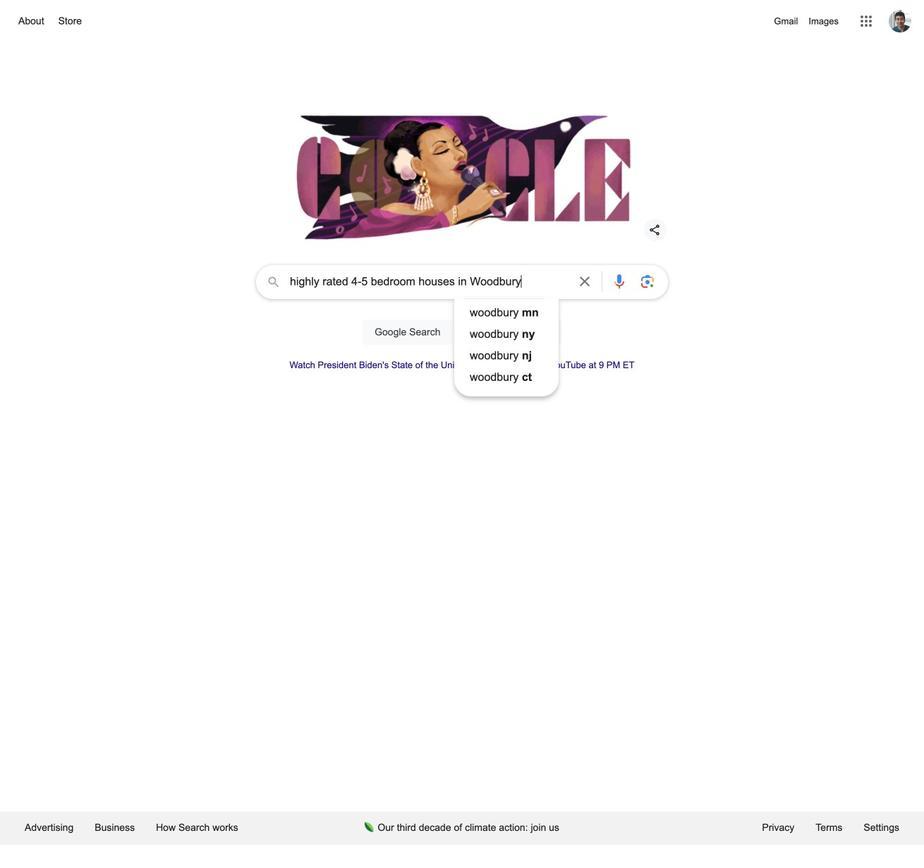 Task type: describe. For each thing, give the bounding box(es) containing it.
search by image image
[[640, 273, 656, 290]]

Search text field
[[290, 274, 568, 293]]

search by voice image
[[611, 273, 628, 290]]



Task type: vqa. For each thing, say whether or not it's contained in the screenshot.
Search By Voice IMAGE
yes



Task type: locate. For each thing, give the bounding box(es) containing it.
list box
[[455, 302, 559, 388]]

None search field
[[14, 261, 911, 397]]

lola beltrán's 92nd birthday image
[[286, 106, 639, 247]]



